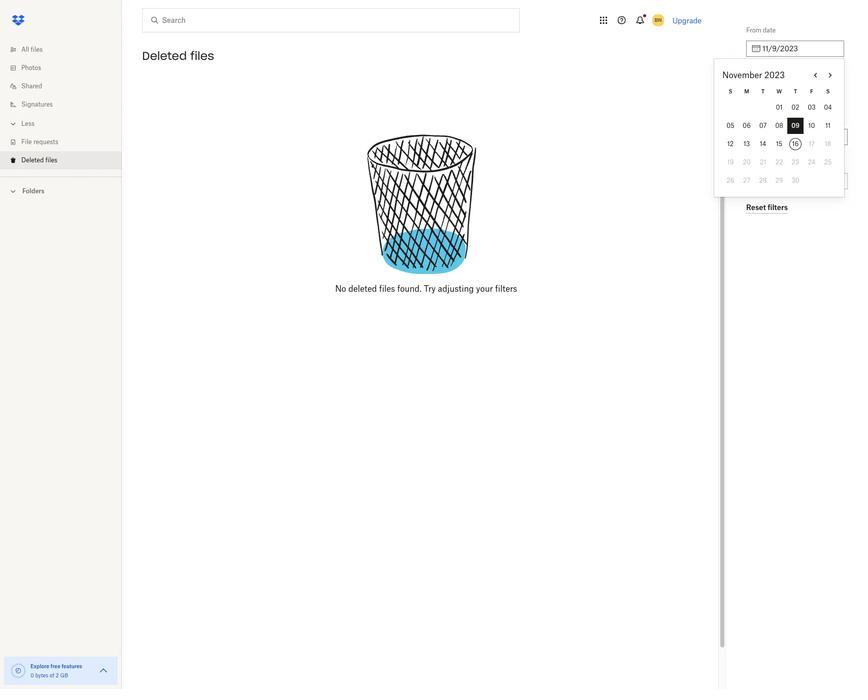 Task type: describe. For each thing, give the bounding box(es) containing it.
05
[[727, 122, 735, 130]]

22 button
[[771, 154, 788, 171]]

16
[[793, 140, 799, 148]]

deleted inside list item
[[21, 156, 44, 164]]

18 button
[[820, 136, 836, 152]]

24 button
[[804, 154, 820, 171]]

From date text field
[[763, 43, 839, 54]]

19 button
[[723, 154, 739, 171]]

30 button
[[788, 173, 804, 189]]

13
[[744, 140, 750, 148]]

explore free features 0 bytes of 2 gb
[[30, 664, 82, 679]]

w
[[777, 88, 782, 94]]

november
[[723, 70, 763, 80]]

26 button
[[723, 173, 739, 189]]

2
[[56, 673, 59, 679]]

03
[[808, 104, 816, 111]]

signatures link
[[8, 95, 122, 114]]

deleted files inside list item
[[21, 156, 57, 164]]

04 button
[[820, 100, 836, 116]]

photos
[[21, 64, 41, 72]]

06 button
[[739, 118, 755, 134]]

bytes
[[35, 673, 48, 679]]

found.
[[398, 284, 422, 294]]

all files link
[[8, 41, 122, 59]]

date for from date
[[763, 26, 776, 34]]

22
[[776, 158, 783, 166]]

01 button
[[771, 100, 788, 116]]

25
[[825, 158, 832, 166]]

10 button
[[804, 118, 820, 134]]

gb
[[60, 673, 68, 679]]

file
[[21, 138, 32, 146]]

from
[[747, 26, 762, 34]]

0
[[30, 673, 34, 679]]

date for to date
[[755, 71, 768, 78]]

1 t from the left
[[762, 88, 765, 94]]

requests
[[33, 138, 58, 146]]

09 button
[[788, 118, 804, 134]]

less
[[21, 120, 35, 127]]

1 s from the left
[[729, 88, 733, 94]]

11
[[826, 122, 831, 130]]

try
[[424, 284, 436, 294]]

08 button
[[771, 118, 788, 134]]

12 button
[[723, 136, 739, 152]]

adjusting
[[438, 284, 474, 294]]

09
[[792, 122, 800, 130]]

0 vertical spatial deleted
[[142, 49, 187, 63]]

1 horizontal spatial deleted files
[[142, 49, 214, 63]]

25 button
[[820, 154, 836, 171]]

06
[[743, 122, 751, 130]]

file requests link
[[8, 133, 122, 151]]

01
[[776, 104, 783, 111]]

To date text field
[[763, 87, 839, 99]]

07
[[760, 122, 767, 130]]

features
[[62, 664, 82, 670]]

11 button
[[820, 118, 836, 134]]

less image
[[8, 119, 18, 129]]

files inside list item
[[45, 156, 57, 164]]

02
[[792, 104, 800, 111]]

from date
[[747, 26, 776, 34]]

file requests
[[21, 138, 58, 146]]

deleted files link
[[8, 151, 122, 170]]

15
[[776, 140, 783, 148]]

to date
[[747, 71, 768, 78]]

in
[[747, 159, 752, 167]]



Task type: vqa. For each thing, say whether or not it's contained in the screenshot.
THE "M"
yes



Task type: locate. For each thing, give the bounding box(es) containing it.
date right from at the right of page
[[763, 26, 776, 34]]

21 button
[[755, 154, 771, 171]]

0 vertical spatial date
[[763, 26, 776, 34]]

1 vertical spatial date
[[755, 71, 768, 78]]

02 button
[[788, 100, 804, 116]]

explore
[[30, 664, 49, 670]]

27 button
[[739, 173, 755, 189]]

24
[[808, 158, 816, 166]]

03 button
[[804, 100, 820, 116]]

2 s from the left
[[827, 88, 830, 94]]

no
[[335, 284, 346, 294]]

in folder
[[747, 159, 770, 167]]

list containing all files
[[0, 35, 122, 177]]

20 button
[[739, 154, 755, 171]]

upgrade link
[[673, 16, 702, 25]]

04
[[824, 104, 832, 111]]

s up 04
[[827, 88, 830, 94]]

14
[[760, 140, 767, 148]]

12
[[728, 140, 734, 148]]

0 vertical spatial deleted files
[[142, 49, 214, 63]]

folders
[[22, 187, 44, 195]]

1 horizontal spatial t
[[794, 88, 798, 94]]

f
[[811, 88, 814, 94]]

29 button
[[771, 173, 788, 189]]

0 horizontal spatial deleted files
[[21, 156, 57, 164]]

17 button
[[804, 136, 820, 152]]

shared
[[21, 82, 42, 90]]

free
[[51, 664, 60, 670]]

18
[[825, 140, 832, 148]]

2 horizontal spatial deleted
[[747, 115, 769, 122]]

13 button
[[739, 136, 755, 152]]

23 button
[[788, 154, 804, 171]]

list
[[0, 35, 122, 177]]

30
[[792, 177, 800, 184]]

by
[[771, 115, 778, 122]]

s left m
[[729, 88, 733, 94]]

08
[[776, 122, 784, 130]]

date right to
[[755, 71, 768, 78]]

upgrade
[[673, 16, 702, 25]]

folder
[[754, 159, 770, 167]]

shared link
[[8, 77, 122, 95]]

t left w
[[762, 88, 765, 94]]

1 vertical spatial deleted files
[[21, 156, 57, 164]]

2023
[[765, 70, 785, 80]]

28 button
[[755, 173, 771, 189]]

all files
[[21, 46, 43, 53]]

16 button
[[788, 136, 804, 152]]

27
[[744, 177, 751, 184]]

quota usage element
[[10, 663, 26, 680]]

s
[[729, 88, 733, 94], [827, 88, 830, 94]]

21
[[760, 158, 767, 166]]

filters
[[495, 284, 517, 294]]

07 button
[[755, 118, 771, 134]]

29
[[776, 177, 783, 184]]

photos link
[[8, 59, 122, 77]]

no deleted files found. try adjusting your filters
[[335, 284, 517, 294]]

dropbox image
[[8, 10, 28, 30]]

20
[[743, 158, 751, 166]]

all
[[21, 46, 29, 53]]

to
[[747, 71, 754, 78]]

05 button
[[723, 118, 739, 134]]

deleted files list item
[[0, 151, 122, 170]]

26
[[727, 177, 735, 184]]

november 2023
[[723, 70, 785, 80]]

2 t from the left
[[794, 88, 798, 94]]

t
[[762, 88, 765, 94], [794, 88, 798, 94]]

1 horizontal spatial s
[[827, 88, 830, 94]]

of
[[50, 673, 54, 679]]

signatures
[[21, 101, 53, 108]]

1 horizontal spatial deleted
[[142, 49, 187, 63]]

0 horizontal spatial t
[[762, 88, 765, 94]]

15 button
[[771, 136, 788, 152]]

2 vertical spatial deleted
[[21, 156, 44, 164]]

19
[[728, 158, 734, 166]]

your
[[476, 284, 493, 294]]

date
[[763, 26, 776, 34], [755, 71, 768, 78]]

0 horizontal spatial s
[[729, 88, 733, 94]]

10
[[809, 122, 815, 130]]

t up 02
[[794, 88, 798, 94]]

deleted by
[[747, 115, 778, 122]]

17
[[809, 140, 815, 148]]

folders button
[[0, 183, 122, 199]]

23
[[792, 158, 800, 166]]

m
[[745, 88, 750, 94]]

0 horizontal spatial deleted
[[21, 156, 44, 164]]

1 vertical spatial deleted
[[747, 115, 769, 122]]

deleted files
[[142, 49, 214, 63], [21, 156, 57, 164]]

14 button
[[755, 136, 771, 152]]

28
[[760, 177, 767, 184]]

deleted
[[349, 284, 377, 294]]



